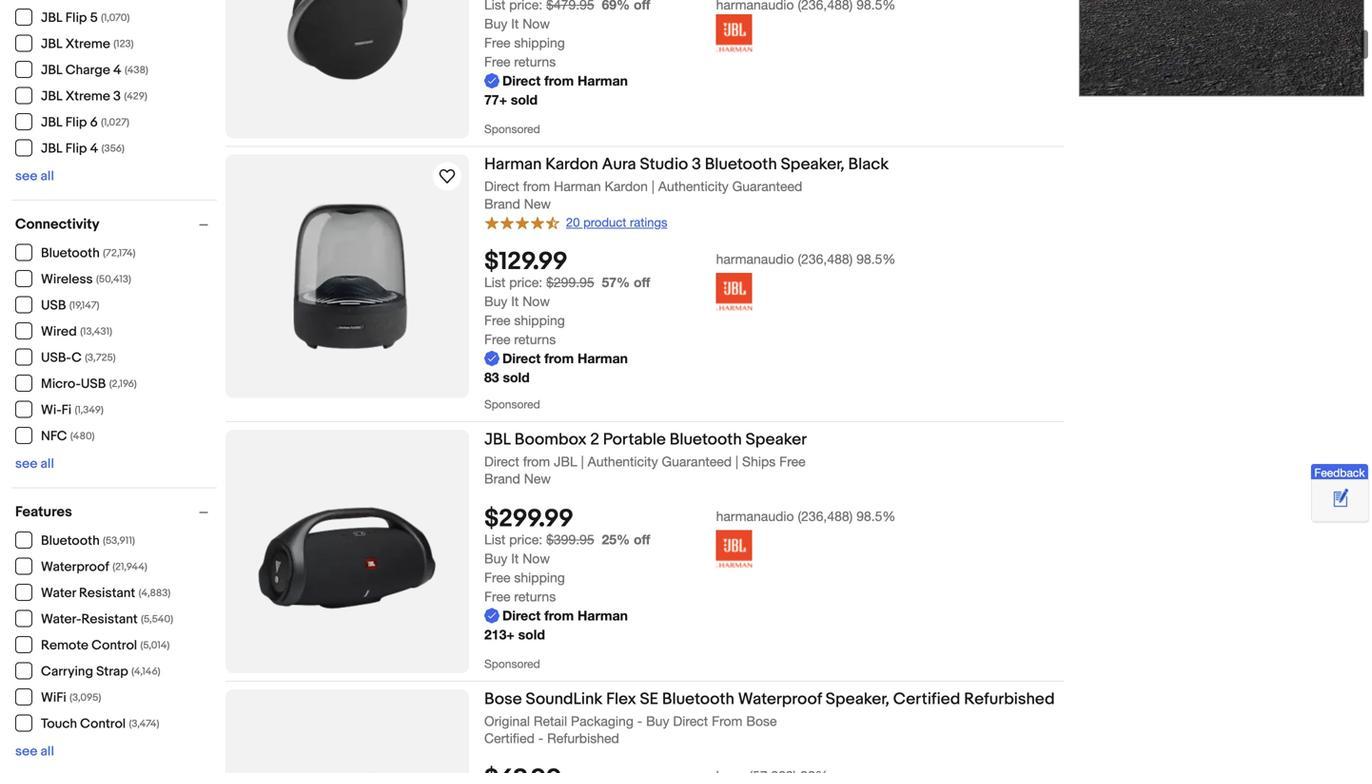 Task type: describe. For each thing, give the bounding box(es) containing it.
connectivity button
[[15, 216, 217, 233]]

6
[[90, 115, 98, 131]]

usb-c (3,725)
[[41, 350, 116, 367]]

(50,413)
[[96, 274, 131, 286]]

wifi (3,095)
[[41, 691, 101, 707]]

now for $299.99
[[523, 551, 550, 567]]

(3,474)
[[129, 719, 159, 731]]

returns inside free shipping free returns direct from harman 77+ sold
[[514, 54, 556, 70]]

0 vertical spatial kardon
[[546, 155, 599, 175]]

jbl for (356)
[[41, 141, 63, 157]]

micro-usb (2,196)
[[41, 377, 137, 393]]

(5,014)
[[140, 640, 170, 653]]

jbl for (1,070)
[[41, 10, 63, 26]]

jbl for (429)
[[41, 89, 63, 105]]

1 horizontal spatial -
[[638, 714, 643, 730]]

from
[[712, 714, 743, 730]]

(429)
[[124, 91, 147, 103]]

new for boombox
[[524, 471, 551, 487]]

1 it from the top
[[511, 16, 519, 31]]

wi-fi (1,349)
[[41, 403, 104, 419]]

harman inside buy it now free shipping free returns direct from harman 83 sold
[[578, 351, 628, 366]]

2
[[591, 430, 600, 450]]

buy for buy it now free shipping free returns direct from harman 83 sold
[[485, 294, 508, 309]]

25%
[[602, 532, 630, 548]]

water resistant (4,883)
[[41, 586, 171, 602]]

features
[[15, 504, 72, 521]]

flip for 4
[[65, 141, 87, 157]]

free shipping free returns direct from harman 77+ sold
[[485, 35, 628, 108]]

bluetooth (72,174)
[[41, 246, 136, 262]]

retail
[[534, 714, 567, 730]]

harman right the watch harman kardon aura studio 3 bluetooth speaker, black icon
[[485, 155, 542, 175]]

see all button for connectivity
[[15, 457, 54, 473]]

visit harmanaudio ebay store! image for free shipping
[[716, 531, 753, 569]]

wireless
[[41, 272, 93, 288]]

guaranteed inside "harman kardon aura studio 3 bluetooth speaker, black direct from harman kardon | authenticity guaranteed brand new"
[[733, 179, 803, 194]]

jbl xtreme (123)
[[41, 36, 134, 52]]

98.5% for $129.99
[[857, 251, 896, 267]]

water-
[[41, 612, 81, 628]]

speaker
[[746, 430, 807, 450]]

see all for features
[[15, 745, 54, 761]]

buy for buy it now free shipping free returns direct from harman 213+ sold
[[485, 551, 508, 567]]

(19,147)
[[69, 300, 99, 312]]

touch control (3,474)
[[41, 717, 159, 733]]

jbl for (1,027)
[[41, 115, 63, 131]]

flip for 5
[[65, 10, 87, 26]]

$299.95
[[547, 275, 595, 290]]

harmanaudio (236,488) 98.5% list price: $299.95 57% off
[[485, 251, 896, 290]]

connectivity
[[15, 216, 100, 233]]

black
[[849, 155, 889, 175]]

bose soundlink flex se bluetooth waterproof speaker, certified refurbished link
[[485, 690, 1064, 713]]

1 horizontal spatial certified
[[894, 690, 961, 710]]

jbl for (438)
[[41, 62, 63, 79]]

harman kardon aura studio 3 bluetooth speaker, black direct from harman kardon | authenticity guaranteed brand new
[[485, 155, 889, 212]]

shipping for $299.99
[[514, 570, 565, 586]]

portable
[[603, 430, 666, 450]]

| for aura
[[652, 179, 655, 194]]

free inside jbl boombox 2 portable bluetooth speaker direct from jbl | authenticity guaranteed | ships free brand new
[[780, 454, 806, 470]]

ships
[[743, 454, 776, 470]]

(4,883)
[[139, 588, 171, 600]]

jbl flip 4 (356)
[[41, 141, 125, 157]]

authenticity inside jbl boombox 2 portable bluetooth speaker direct from jbl | authenticity guaranteed | ships free brand new
[[588, 454, 658, 470]]

wireless (50,413)
[[41, 272, 131, 288]]

strap
[[96, 665, 128, 681]]

(1,349)
[[75, 405, 104, 417]]

shipping inside free shipping free returns direct from harman 77+ sold
[[514, 35, 565, 50]]

now for $129.99
[[523, 294, 550, 309]]

remote control (5,014)
[[41, 638, 170, 655]]

0 vertical spatial waterproof
[[41, 560, 109, 576]]

$399.95
[[547, 532, 595, 548]]

touch
[[41, 717, 77, 733]]

0 horizontal spatial refurbished
[[547, 731, 620, 747]]

buy inside bose soundlink flex se bluetooth waterproof speaker, certified refurbished original retail packaging - buy direct from bose certified - refurbished
[[646, 714, 670, 730]]

sold inside free shipping free returns direct from harman 77+ sold
[[511, 92, 538, 108]]

direct from harman text field for $129.99
[[485, 349, 628, 368]]

from inside jbl boombox 2 portable bluetooth speaker direct from jbl | authenticity guaranteed | ships free brand new
[[523, 454, 550, 470]]

all for features
[[40, 745, 54, 761]]

buy it now free shipping free returns direct from harman 83 sold
[[485, 294, 628, 385]]

jbl boombox 2 portable bluetooth speaker direct from jbl | authenticity guaranteed | ships free brand new
[[485, 430, 807, 487]]

see all button for features
[[15, 745, 54, 761]]

direct inside buy it now free shipping free returns direct from harman 213+ sold
[[503, 608, 541, 624]]

shipping for $129.99
[[514, 313, 565, 328]]

flip for 6
[[65, 115, 87, 131]]

price: for $129.99
[[509, 275, 543, 290]]

jbl for portable
[[485, 430, 511, 450]]

20
[[566, 215, 580, 230]]

buy it now
[[485, 16, 550, 31]]

1 now from the top
[[523, 16, 550, 31]]

77+
[[485, 92, 507, 108]]

features button
[[15, 504, 217, 521]]

(3,725)
[[85, 352, 116, 365]]

(2,196)
[[109, 379, 137, 391]]

1 horizontal spatial usb
[[81, 377, 106, 393]]

direct inside bose soundlink flex se bluetooth waterproof speaker, certified refurbished original retail packaging - buy direct from bose certified - refurbished
[[673, 714, 708, 730]]

boombox
[[515, 430, 587, 450]]

| for 2
[[736, 454, 739, 470]]

0 horizontal spatial usb
[[41, 298, 66, 314]]

remote
[[41, 638, 89, 655]]

new for kardon
[[524, 196, 551, 212]]

speaker, for certified
[[826, 690, 890, 710]]

bluetooth inside jbl boombox 2 portable bluetooth speaker direct from jbl | authenticity guaranteed | ships free brand new
[[670, 430, 742, 450]]

(236,488) for $129.99
[[798, 251, 853, 267]]

jbl flip 6 (1,027)
[[41, 115, 129, 131]]

ratings
[[630, 215, 668, 230]]

(1,070)
[[101, 12, 130, 24]]

it for $299.99
[[511, 551, 519, 567]]

nfc (480)
[[41, 429, 95, 445]]

1 horizontal spatial bose
[[747, 714, 777, 730]]

harman kardon aura studio 3 bluetooth speaker, black heading
[[485, 155, 889, 175]]

studio
[[640, 155, 689, 175]]

direct from harman text field for $299.99
[[485, 607, 628, 626]]

0 vertical spatial bose
[[485, 690, 522, 710]]

buy it now free shipping free returns direct from harman 213+ sold
[[485, 551, 628, 643]]

watch harman kardon aura studio 3 bluetooth speaker, black image
[[436, 165, 459, 188]]

bose soundlink flex se bluetooth waterproof speaker, certified refurbished image
[[226, 721, 469, 774]]

visit harmanaudio ebay store! image
[[716, 273, 753, 311]]

from inside free shipping free returns direct from harman 77+ sold
[[545, 73, 574, 89]]

waterproof (21,944)
[[41, 560, 147, 576]]

(356)
[[101, 143, 125, 155]]

direct inside buy it now free shipping free returns direct from harman 83 sold
[[503, 351, 541, 366]]

resistant for water resistant
[[79, 586, 135, 602]]

from inside buy it now free shipping free returns direct from harman 213+ sold
[[545, 608, 574, 624]]

from inside "harman kardon aura studio 3 bluetooth speaker, black direct from harman kardon | authenticity guaranteed brand new"
[[523, 179, 550, 194]]

visit harmanaudio ebay store! image for free returns
[[716, 14, 753, 52]]

jbl charge 4 (438)
[[41, 62, 148, 79]]

direct inside free shipping free returns direct from harman 77+ sold
[[503, 73, 541, 89]]

1 horizontal spatial refurbished
[[965, 690, 1055, 710]]

guaranteed inside jbl boombox 2 portable bluetooth speaker direct from jbl | authenticity guaranteed | ships free brand new
[[662, 454, 732, 470]]

brand for harman
[[485, 196, 521, 212]]

water
[[41, 586, 76, 602]]

see all for connectivity
[[15, 457, 54, 473]]

jbl down boombox
[[554, 454, 578, 470]]

off for $299.99
[[634, 532, 651, 548]]

harmanaudio (236,488) 98.5% list price: $399.95 25% off
[[485, 509, 896, 548]]

57%
[[602, 275, 630, 290]]

bluetooth up waterproof (21,944)
[[41, 534, 100, 550]]



Task type: vqa. For each thing, say whether or not it's contained in the screenshot.


Task type: locate. For each thing, give the bounding box(es) containing it.
it up free shipping free returns direct from harman 77+ sold
[[511, 16, 519, 31]]

all down touch in the bottom of the page
[[40, 745, 54, 761]]

authenticity down portable at the bottom left of the page
[[588, 454, 658, 470]]

returns inside buy it now free shipping free returns direct from harman 83 sold
[[514, 332, 556, 347]]

bose soundlink flex se bluetooth waterproof speaker, certified refurbished heading
[[485, 690, 1055, 710]]

guaranteed down jbl boombox 2 portable bluetooth speaker heading
[[662, 454, 732, 470]]

- down se
[[638, 714, 643, 730]]

brand for jbl
[[485, 471, 521, 487]]

all down the jbl flip 4 (356)
[[40, 169, 54, 185]]

speaker,
[[781, 155, 845, 175], [826, 690, 890, 710]]

0 vertical spatial returns
[[514, 54, 556, 70]]

wifi
[[41, 691, 66, 707]]

brand
[[485, 196, 521, 212], [485, 471, 521, 487]]

off inside harmanaudio (236,488) 98.5% list price: $399.95 25% off
[[634, 532, 651, 548]]

usb up wired in the top of the page
[[41, 298, 66, 314]]

2 new from the top
[[524, 471, 551, 487]]

0 vertical spatial harmanaudio
[[716, 251, 794, 267]]

2 vertical spatial returns
[[514, 589, 556, 605]]

list for $299.99
[[485, 532, 506, 548]]

speaker, inside bose soundlink flex se bluetooth waterproof speaker, certified refurbished original retail packaging - buy direct from bose certified - refurbished
[[826, 690, 890, 710]]

returns down the $299.95
[[514, 332, 556, 347]]

off
[[634, 275, 651, 290], [634, 532, 651, 548]]

from down the buy it now at the left top
[[545, 73, 574, 89]]

new up 20 product ratings link
[[524, 196, 551, 212]]

harmanaudio inside harmanaudio (236,488) 98.5% list price: $299.95 57% off
[[716, 251, 794, 267]]

0 horizontal spatial -
[[539, 731, 544, 747]]

5
[[90, 10, 98, 26]]

jbl left '5'
[[41, 10, 63, 26]]

now down $399.95
[[523, 551, 550, 567]]

harman inside buy it now free shipping free returns direct from harman 213+ sold
[[578, 608, 628, 624]]

bluetooth
[[705, 155, 778, 175], [41, 246, 100, 262], [670, 430, 742, 450], [41, 534, 100, 550], [662, 690, 735, 710]]

2 see all button from the top
[[15, 457, 54, 473]]

0 vertical spatial list
[[485, 275, 506, 290]]

aura
[[602, 155, 637, 175]]

0 vertical spatial 98.5%
[[857, 251, 896, 267]]

jbl xtreme 3 (429)
[[41, 89, 147, 105]]

bose
[[485, 690, 522, 710], [747, 714, 777, 730]]

bose up original
[[485, 690, 522, 710]]

wired
[[41, 324, 77, 340]]

0 horizontal spatial kardon
[[546, 155, 599, 175]]

direct up boombox
[[503, 351, 541, 366]]

2 vertical spatial see all
[[15, 745, 54, 761]]

1 vertical spatial direct from harman text field
[[485, 607, 628, 626]]

kardon
[[546, 155, 599, 175], [605, 179, 648, 194]]

1 vertical spatial harmanaudio
[[716, 509, 794, 524]]

1 horizontal spatial |
[[652, 179, 655, 194]]

jbl left charge
[[41, 62, 63, 79]]

| down studio
[[652, 179, 655, 194]]

usb (19,147)
[[41, 298, 99, 314]]

off right the 25%
[[634, 532, 651, 548]]

buy inside buy it now free shipping free returns direct from harman 213+ sold
[[485, 551, 508, 567]]

jbl up the jbl flip 4 (356)
[[41, 115, 63, 131]]

returns up direct from harman text field
[[514, 54, 556, 70]]

(236,488) inside harmanaudio (236,488) 98.5% list price: $299.95 57% off
[[798, 251, 853, 267]]

jbl down jbl flip 5 (1,070)
[[41, 36, 63, 52]]

2 list from the top
[[485, 532, 506, 548]]

3 right studio
[[692, 155, 701, 175]]

1 vertical spatial it
[[511, 294, 519, 309]]

sold inside buy it now free shipping free returns direct from harman 83 sold
[[503, 370, 530, 385]]

2 see from the top
[[15, 457, 38, 473]]

carrying
[[41, 665, 93, 681]]

3 inside "harman kardon aura studio 3 bluetooth speaker, black direct from harman kardon | authenticity guaranteed brand new"
[[692, 155, 701, 175]]

see all button down touch in the bottom of the page
[[15, 745, 54, 761]]

jbl up 'jbl flip 6 (1,027)'
[[41, 89, 63, 105]]

2 brand from the top
[[485, 471, 521, 487]]

1 vertical spatial new
[[524, 471, 551, 487]]

1 direct from harman text field from the top
[[485, 349, 628, 368]]

resistant for water-resistant
[[81, 612, 138, 628]]

98.5%
[[857, 251, 896, 267], [857, 509, 896, 524]]

control
[[92, 638, 137, 655], [80, 717, 126, 733]]

1 vertical spatial -
[[539, 731, 544, 747]]

all down nfc
[[40, 457, 54, 473]]

bluetooth right studio
[[705, 155, 778, 175]]

1 horizontal spatial kardon
[[605, 179, 648, 194]]

it inside buy it now free shipping free returns direct from harman 213+ sold
[[511, 551, 519, 567]]

it down the $129.99
[[511, 294, 519, 309]]

see all up connectivity at the top left
[[15, 169, 54, 185]]

jbl
[[41, 10, 63, 26], [41, 36, 63, 52], [41, 62, 63, 79], [41, 89, 63, 105], [41, 115, 63, 131], [41, 141, 63, 157], [485, 430, 511, 450], [554, 454, 578, 470]]

1 visit harmanaudio ebay store! image from the top
[[716, 14, 753, 52]]

(53,911)
[[103, 536, 135, 548]]

0 vertical spatial see all button
[[15, 169, 54, 185]]

price: left the $299.95
[[509, 275, 543, 290]]

0 vertical spatial now
[[523, 16, 550, 31]]

0 horizontal spatial 3
[[113, 89, 121, 105]]

1 vertical spatial certified
[[485, 731, 535, 747]]

1 vertical spatial price:
[[509, 532, 543, 548]]

shipping down the buy it now at the left top
[[514, 35, 565, 50]]

see all button up connectivity at the top left
[[15, 169, 54, 185]]

flip down 'jbl flip 6 (1,027)'
[[65, 141, 87, 157]]

bose down bose soundlink flex se bluetooth waterproof speaker, certified refurbished heading
[[747, 714, 777, 730]]

1 off from the top
[[634, 275, 651, 290]]

(21,944)
[[113, 562, 147, 574]]

now up free shipping free returns direct from harman 77+ sold
[[523, 16, 550, 31]]

refurbished
[[965, 690, 1055, 710], [547, 731, 620, 747]]

resistant up water-resistant (5,540)
[[79, 586, 135, 602]]

off inside harmanaudio (236,488) 98.5% list price: $299.95 57% off
[[634, 275, 651, 290]]

off right 57%
[[634, 275, 651, 290]]

from down the $299.95
[[545, 351, 574, 366]]

(480)
[[70, 431, 95, 443]]

0 vertical spatial authenticity
[[659, 179, 729, 194]]

charge
[[65, 62, 110, 79]]

3 it from the top
[[511, 551, 519, 567]]

| down boombox
[[581, 454, 584, 470]]

shipping down $399.95
[[514, 570, 565, 586]]

1 (236,488) from the top
[[798, 251, 853, 267]]

3 see all from the top
[[15, 745, 54, 761]]

product
[[584, 215, 627, 230]]

direct up 213+
[[503, 608, 541, 624]]

it inside buy it now free shipping free returns direct from harman 83 sold
[[511, 294, 519, 309]]

bluetooth inside "harman kardon aura studio 3 bluetooth speaker, black direct from harman kardon | authenticity guaranteed brand new"
[[705, 155, 778, 175]]

sold
[[511, 92, 538, 108], [503, 370, 530, 385], [518, 627, 545, 643]]

2 xtreme from the top
[[65, 89, 110, 105]]

0 vertical spatial it
[[511, 16, 519, 31]]

3 see from the top
[[15, 745, 38, 761]]

now inside buy it now free shipping free returns direct from harman 83 sold
[[523, 294, 550, 309]]

4 for jbl flip 4
[[90, 141, 98, 157]]

advertisement region
[[1080, 0, 1365, 97]]

1 vertical spatial 4
[[90, 141, 98, 157]]

off for $129.99
[[634, 275, 651, 290]]

2 vertical spatial see all button
[[15, 745, 54, 761]]

2 returns from the top
[[514, 332, 556, 347]]

2 direct from harman text field from the top
[[485, 607, 628, 626]]

see
[[15, 169, 38, 185], [15, 457, 38, 473], [15, 745, 38, 761]]

control down (3,095)
[[80, 717, 126, 733]]

3 all from the top
[[40, 745, 54, 761]]

0 vertical spatial 3
[[113, 89, 121, 105]]

bluetooth inside bose soundlink flex se bluetooth waterproof speaker, certified refurbished original retail packaging - buy direct from bose certified - refurbished
[[662, 690, 735, 710]]

2 now from the top
[[523, 294, 550, 309]]

list left $399.95
[[485, 532, 506, 548]]

$129.99
[[485, 247, 568, 277]]

213+
[[485, 627, 515, 643]]

se
[[640, 690, 659, 710]]

jbl boombox 2 portable bluetooth speaker image
[[226, 430, 469, 674]]

it
[[511, 16, 519, 31], [511, 294, 519, 309], [511, 551, 519, 567]]

3 flip from the top
[[65, 141, 87, 157]]

0 vertical spatial usb
[[41, 298, 66, 314]]

2 vertical spatial sold
[[518, 627, 545, 643]]

original
[[485, 714, 530, 730]]

buy down the $129.99
[[485, 294, 508, 309]]

list inside harmanaudio (236,488) 98.5% list price: $299.95 57% off
[[485, 275, 506, 290]]

new inside "harman kardon aura studio 3 bluetooth speaker, black direct from harman kardon | authenticity guaranteed brand new"
[[524, 196, 551, 212]]

1 vertical spatial (236,488)
[[798, 509, 853, 524]]

(3,095)
[[70, 693, 101, 705]]

see all
[[15, 169, 54, 185], [15, 457, 54, 473], [15, 745, 54, 761]]

price: for $299.99
[[509, 532, 543, 548]]

shipping down the $299.95
[[514, 313, 565, 328]]

bose soundlink flex se bluetooth waterproof speaker, certified refurbished original retail packaging - buy direct from bose certified - refurbished
[[485, 690, 1055, 747]]

flip left "6"
[[65, 115, 87, 131]]

waterproof down the bluetooth (53,911)
[[41, 560, 109, 576]]

carrying strap (4,146)
[[41, 665, 160, 681]]

2 price: from the top
[[509, 532, 543, 548]]

0 vertical spatial -
[[638, 714, 643, 730]]

0 vertical spatial certified
[[894, 690, 961, 710]]

kardon down aura
[[605, 179, 648, 194]]

3 shipping from the top
[[514, 570, 565, 586]]

0 vertical spatial speaker,
[[781, 155, 845, 175]]

0 vertical spatial visit harmanaudio ebay store! image
[[716, 14, 753, 52]]

1 price: from the top
[[509, 275, 543, 290]]

1 vertical spatial speaker,
[[826, 690, 890, 710]]

visit harmanaudio ebay store! image
[[716, 14, 753, 52], [716, 531, 753, 569]]

waterproof up "from"
[[739, 690, 822, 710]]

xtreme for (123)
[[65, 36, 110, 52]]

it for $129.99
[[511, 294, 519, 309]]

2 vertical spatial now
[[523, 551, 550, 567]]

brand up $299.99
[[485, 471, 521, 487]]

0 vertical spatial direct from harman text field
[[485, 349, 628, 368]]

harman kardon aura studio 3 bluetooth speaker, black image
[[226, 155, 469, 399]]

0 vertical spatial sold
[[511, 92, 538, 108]]

2 all from the top
[[40, 457, 54, 473]]

jbl boombox 2 portable bluetooth speaker link
[[485, 430, 1064, 454]]

0 vertical spatial shipping
[[514, 35, 565, 50]]

1 horizontal spatial waterproof
[[739, 690, 822, 710]]

Direct from Harman text field
[[485, 349, 628, 368], [485, 607, 628, 626]]

0 vertical spatial control
[[92, 638, 137, 655]]

(4,146)
[[132, 667, 160, 679]]

now down the $299.95
[[523, 294, 550, 309]]

from
[[545, 73, 574, 89], [523, 179, 550, 194], [545, 351, 574, 366], [523, 454, 550, 470], [545, 608, 574, 624]]

0 vertical spatial flip
[[65, 10, 87, 26]]

direct from harman text field up 83
[[485, 349, 628, 368]]

sold for $299.99
[[518, 627, 545, 643]]

buy for buy it now
[[485, 16, 508, 31]]

1 vertical spatial authenticity
[[588, 454, 658, 470]]

3
[[113, 89, 121, 105], [692, 155, 701, 175]]

harmanaudio down 'ships'
[[716, 509, 794, 524]]

harman inside free shipping free returns direct from harman 77+ sold
[[578, 73, 628, 89]]

buy up 77+
[[485, 16, 508, 31]]

speaker, for black
[[781, 155, 845, 175]]

(13,431)
[[80, 326, 112, 339]]

4 left (356)
[[90, 141, 98, 157]]

2 see all from the top
[[15, 457, 54, 473]]

4 for jbl charge 4
[[113, 62, 122, 79]]

2 vertical spatial see
[[15, 745, 38, 761]]

bluetooth up wireless
[[41, 246, 100, 262]]

1 vertical spatial xtreme
[[65, 89, 110, 105]]

control for touch control
[[80, 717, 126, 733]]

3 left (429)
[[113, 89, 121, 105]]

all for connectivity
[[40, 457, 54, 473]]

buy down se
[[646, 714, 670, 730]]

Direct from Harman text field
[[485, 71, 628, 90]]

3 returns from the top
[[514, 589, 556, 605]]

1 horizontal spatial 4
[[113, 62, 122, 79]]

0 horizontal spatial certified
[[485, 731, 535, 747]]

flip left '5'
[[65, 10, 87, 26]]

xtreme for 3
[[65, 89, 110, 105]]

soundlink
[[526, 690, 603, 710]]

sold right 83
[[503, 370, 530, 385]]

resistant
[[79, 586, 135, 602], [81, 612, 138, 628]]

jbl flip 5 (1,070)
[[41, 10, 130, 26]]

brand inside jbl boombox 2 portable bluetooth speaker direct from jbl | authenticity guaranteed | ships free brand new
[[485, 471, 521, 487]]

buy inside buy it now free shipping free returns direct from harman 83 sold
[[485, 294, 508, 309]]

direct inside jbl boombox 2 portable bluetooth speaker direct from jbl | authenticity guaranteed | ships free brand new
[[485, 454, 520, 470]]

0 vertical spatial see
[[15, 169, 38, 185]]

flex
[[607, 690, 637, 710]]

brand up the $129.99
[[485, 196, 521, 212]]

usb up (1,349) on the left
[[81, 377, 106, 393]]

2 visit harmanaudio ebay store! image from the top
[[716, 531, 753, 569]]

xtreme down charge
[[65, 89, 110, 105]]

0 horizontal spatial bose
[[485, 690, 522, 710]]

new down boombox
[[524, 471, 551, 487]]

1 vertical spatial visit harmanaudio ebay store! image
[[716, 531, 753, 569]]

1 vertical spatial see
[[15, 457, 38, 473]]

(236,488) inside harmanaudio (236,488) 98.5% list price: $399.95 25% off
[[798, 509, 853, 524]]

returns inside buy it now free shipping free returns direct from harman 213+ sold
[[514, 589, 556, 605]]

1 vertical spatial usb
[[81, 377, 106, 393]]

from up 20 product ratings link
[[523, 179, 550, 194]]

1 98.5% from the top
[[857, 251, 896, 267]]

0 vertical spatial xtreme
[[65, 36, 110, 52]]

1 see all button from the top
[[15, 169, 54, 185]]

1 list from the top
[[485, 275, 506, 290]]

see for features
[[15, 745, 38, 761]]

| left 'ships'
[[736, 454, 739, 470]]

1 vertical spatial see all
[[15, 457, 54, 473]]

1 vertical spatial refurbished
[[547, 731, 620, 747]]

1 vertical spatial list
[[485, 532, 506, 548]]

returns for $299.99
[[514, 589, 556, 605]]

shipping inside buy it now free shipping free returns direct from harman 213+ sold
[[514, 570, 565, 586]]

shipping inside buy it now free shipping free returns direct from harman 83 sold
[[514, 313, 565, 328]]

0 vertical spatial 4
[[113, 62, 122, 79]]

1 see from the top
[[15, 169, 38, 185]]

1 vertical spatial waterproof
[[739, 690, 822, 710]]

fi
[[61, 403, 72, 419]]

xtreme up charge
[[65, 36, 110, 52]]

list left the $299.95
[[485, 275, 506, 290]]

price: inside harmanaudio (236,488) 98.5% list price: $399.95 25% off
[[509, 532, 543, 548]]

2 vertical spatial flip
[[65, 141, 87, 157]]

harman down the 25%
[[578, 608, 628, 624]]

see all down nfc
[[15, 457, 54, 473]]

sold right 213+
[[518, 627, 545, 643]]

harmanaudio up visit harmanaudio ebay store! image
[[716, 251, 794, 267]]

0 vertical spatial guaranteed
[[733, 179, 803, 194]]

1 vertical spatial bose
[[747, 714, 777, 730]]

0 vertical spatial refurbished
[[965, 690, 1055, 710]]

1 vertical spatial all
[[40, 457, 54, 473]]

resistant down the water resistant (4,883)
[[81, 612, 138, 628]]

direct down boombox
[[485, 454, 520, 470]]

harman up aura
[[578, 73, 628, 89]]

1 shipping from the top
[[514, 35, 565, 50]]

1 vertical spatial control
[[80, 717, 126, 733]]

harman kardon aura studio 3 bluetooth speaker, black link
[[485, 155, 1064, 178]]

98.5% for $299.99
[[857, 509, 896, 524]]

packaging
[[571, 714, 634, 730]]

direct up 77+
[[503, 73, 541, 89]]

from down boombox
[[523, 454, 550, 470]]

sold right 77+
[[511, 92, 538, 108]]

98.5% inside harmanaudio (236,488) 98.5% list price: $399.95 25% off
[[857, 509, 896, 524]]

speaker, inside "harman kardon aura studio 3 bluetooth speaker, black direct from harman kardon | authenticity guaranteed brand new"
[[781, 155, 845, 175]]

2 vertical spatial shipping
[[514, 570, 565, 586]]

kardon left aura
[[546, 155, 599, 175]]

2 vertical spatial it
[[511, 551, 519, 567]]

98.5% inside harmanaudio (236,488) 98.5% list price: $299.95 57% off
[[857, 251, 896, 267]]

control for remote control
[[92, 638, 137, 655]]

0 horizontal spatial |
[[581, 454, 584, 470]]

list
[[485, 275, 506, 290], [485, 532, 506, 548]]

3 see all button from the top
[[15, 745, 54, 761]]

feedback
[[1315, 466, 1366, 480]]

1 vertical spatial brand
[[485, 471, 521, 487]]

1 vertical spatial off
[[634, 532, 651, 548]]

1 new from the top
[[524, 196, 551, 212]]

buy
[[485, 16, 508, 31], [485, 294, 508, 309], [485, 551, 508, 567], [646, 714, 670, 730]]

(1,027)
[[101, 117, 129, 129]]

$299.99
[[485, 505, 574, 534]]

1 flip from the top
[[65, 10, 87, 26]]

it down $299.99
[[511, 551, 519, 567]]

1 vertical spatial resistant
[[81, 612, 138, 628]]

3 now from the top
[[523, 551, 550, 567]]

price: inside harmanaudio (236,488) 98.5% list price: $299.95 57% off
[[509, 275, 543, 290]]

micro-
[[41, 377, 81, 393]]

1 vertical spatial flip
[[65, 115, 87, 131]]

see for connectivity
[[15, 457, 38, 473]]

(236,488) for $299.99
[[798, 509, 853, 524]]

direct from harman text field up 213+
[[485, 607, 628, 626]]

0 horizontal spatial 4
[[90, 141, 98, 157]]

bluetooth up "from"
[[662, 690, 735, 710]]

83
[[485, 370, 499, 385]]

bluetooth (53,911)
[[41, 534, 135, 550]]

0 vertical spatial (236,488)
[[798, 251, 853, 267]]

2 98.5% from the top
[[857, 509, 896, 524]]

1 vertical spatial guaranteed
[[662, 454, 732, 470]]

c
[[72, 350, 82, 367]]

harman kardon onyx studio 7 portable stereo bluetooth speaker image
[[226, 0, 469, 139]]

1 vertical spatial returns
[[514, 332, 556, 347]]

now inside buy it now free shipping free returns direct from harman 213+ sold
[[523, 551, 550, 567]]

(5,540)
[[141, 614, 173, 627]]

guaranteed down harman kardon aura studio 3 bluetooth speaker, black link
[[733, 179, 803, 194]]

authenticity inside "harman kardon aura studio 3 bluetooth speaker, black direct from harman kardon | authenticity guaranteed brand new"
[[659, 179, 729, 194]]

brand inside "harman kardon aura studio 3 bluetooth speaker, black direct from harman kardon | authenticity guaranteed brand new"
[[485, 196, 521, 212]]

bluetooth left speaker
[[670, 430, 742, 450]]

buy down $299.99
[[485, 551, 508, 567]]

1 vertical spatial kardon
[[605, 179, 648, 194]]

sold inside buy it now free shipping free returns direct from harman 213+ sold
[[518, 627, 545, 643]]

see all button down nfc
[[15, 457, 54, 473]]

sold for $129.99
[[503, 370, 530, 385]]

1 vertical spatial 3
[[692, 155, 701, 175]]

usb
[[41, 298, 66, 314], [81, 377, 106, 393]]

1 all from the top
[[40, 169, 54, 185]]

harman down 57%
[[578, 351, 628, 366]]

1 harmanaudio from the top
[[716, 251, 794, 267]]

(72,174)
[[103, 248, 136, 260]]

2 flip from the top
[[65, 115, 87, 131]]

authenticity down harman kardon aura studio 3 bluetooth speaker, black heading
[[659, 179, 729, 194]]

-
[[638, 714, 643, 730], [539, 731, 544, 747]]

wired (13,431)
[[41, 324, 112, 340]]

2 it from the top
[[511, 294, 519, 309]]

1 brand from the top
[[485, 196, 521, 212]]

1 vertical spatial sold
[[503, 370, 530, 385]]

see all down touch in the bottom of the page
[[15, 745, 54, 761]]

new inside jbl boombox 2 portable bluetooth speaker direct from jbl | authenticity guaranteed | ships free brand new
[[524, 471, 551, 487]]

1 xtreme from the top
[[65, 36, 110, 52]]

0 vertical spatial see all
[[15, 169, 54, 185]]

jbl boombox 2 portable bluetooth speaker heading
[[485, 430, 807, 450]]

1 vertical spatial now
[[523, 294, 550, 309]]

0 vertical spatial new
[[524, 196, 551, 212]]

2 harmanaudio from the top
[[716, 509, 794, 524]]

1 vertical spatial 98.5%
[[857, 509, 896, 524]]

direct right the watch harman kardon aura studio 3 bluetooth speaker, black icon
[[485, 179, 520, 194]]

- down the retail
[[539, 731, 544, 747]]

2 shipping from the top
[[514, 313, 565, 328]]

1 returns from the top
[[514, 54, 556, 70]]

list for $129.99
[[485, 275, 506, 290]]

certified
[[894, 690, 961, 710], [485, 731, 535, 747]]

1 horizontal spatial 3
[[692, 155, 701, 175]]

list inside harmanaudio (236,488) 98.5% list price: $399.95 25% off
[[485, 532, 506, 548]]

2 off from the top
[[634, 532, 651, 548]]

harmanaudio for $299.99
[[716, 509, 794, 524]]

harmanaudio inside harmanaudio (236,488) 98.5% list price: $399.95 25% off
[[716, 509, 794, 524]]

0 vertical spatial all
[[40, 169, 54, 185]]

|
[[652, 179, 655, 194], [581, 454, 584, 470], [736, 454, 739, 470]]

(123)
[[114, 38, 134, 51]]

2 vertical spatial all
[[40, 745, 54, 761]]

returns up 213+
[[514, 589, 556, 605]]

2 horizontal spatial |
[[736, 454, 739, 470]]

water-resistant (5,540)
[[41, 612, 173, 628]]

0 horizontal spatial waterproof
[[41, 560, 109, 576]]

harman up 20 product ratings link
[[554, 179, 601, 194]]

direct inside "harman kardon aura studio 3 bluetooth speaker, black direct from harman kardon | authenticity guaranteed brand new"
[[485, 179, 520, 194]]

from inside buy it now free shipping free returns direct from harman 83 sold
[[545, 351, 574, 366]]

0 vertical spatial brand
[[485, 196, 521, 212]]

control up strap
[[92, 638, 137, 655]]

wi-
[[41, 403, 62, 419]]

1 vertical spatial see all button
[[15, 457, 54, 473]]

1 see all from the top
[[15, 169, 54, 185]]

returns
[[514, 54, 556, 70], [514, 332, 556, 347], [514, 589, 556, 605]]

waterproof inside bose soundlink flex se bluetooth waterproof speaker, certified refurbished original retail packaging - buy direct from bose certified - refurbished
[[739, 690, 822, 710]]

1 vertical spatial shipping
[[514, 313, 565, 328]]

0 vertical spatial off
[[634, 275, 651, 290]]

from down $399.95
[[545, 608, 574, 624]]

0 vertical spatial price:
[[509, 275, 543, 290]]

20 product ratings link
[[485, 214, 668, 231]]

harmanaudio for $129.99
[[716, 251, 794, 267]]

returns for $129.99
[[514, 332, 556, 347]]

(236,488)
[[798, 251, 853, 267], [798, 509, 853, 524]]

now
[[523, 16, 550, 31], [523, 294, 550, 309], [523, 551, 550, 567]]

20 product ratings
[[566, 215, 668, 230]]

price: left $399.95
[[509, 532, 543, 548]]

jbl down 'jbl flip 6 (1,027)'
[[41, 141, 63, 157]]

4 left (438)
[[113, 62, 122, 79]]

jbl left boombox
[[485, 430, 511, 450]]

| inside "harman kardon aura studio 3 bluetooth speaker, black direct from harman kardon | authenticity guaranteed brand new"
[[652, 179, 655, 194]]

2 (236,488) from the top
[[798, 509, 853, 524]]

0 vertical spatial resistant
[[79, 586, 135, 602]]



